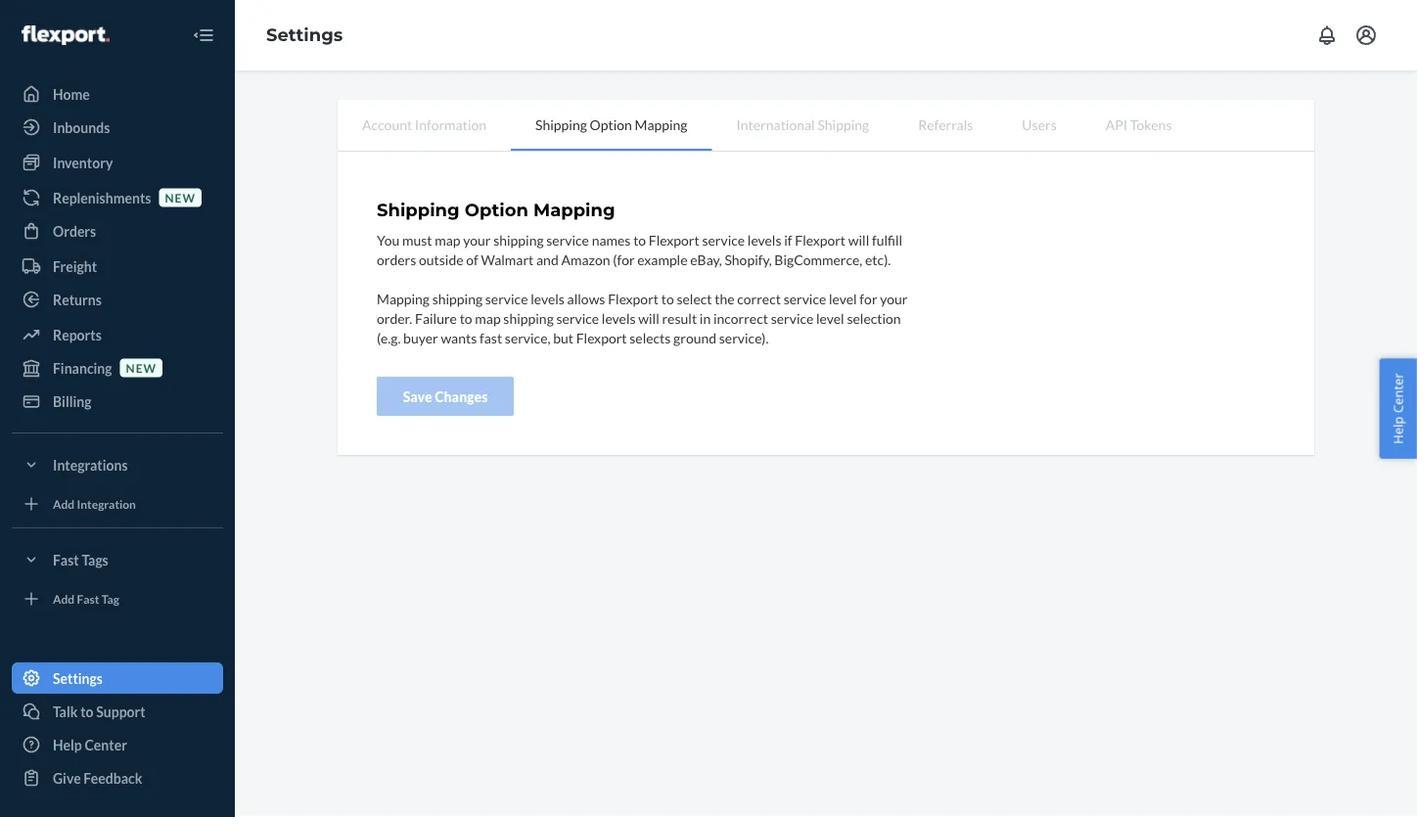 Task type: vqa. For each thing, say whether or not it's contained in the screenshot.
leftmost Mapping
yes



Task type: locate. For each thing, give the bounding box(es) containing it.
shipping up service,
[[504, 310, 554, 326]]

support
[[96, 703, 146, 720]]

level left for
[[829, 290, 857, 307]]

walmart
[[481, 251, 534, 268]]

etc).
[[865, 251, 891, 268]]

1 horizontal spatial settings
[[266, 24, 343, 46]]

fast tags
[[53, 552, 108, 568]]

the
[[715, 290, 735, 307]]

service up ebay,
[[702, 231, 745, 248]]

add down the fast tags
[[53, 592, 75, 606]]

1 horizontal spatial option
[[590, 116, 632, 133]]

tab list containing account information
[[338, 100, 1315, 152]]

1 vertical spatial center
[[85, 737, 127, 753]]

will inside mapping shipping service levels allows flexport to select the correct service level for your order.                 failure to map shipping service levels will result in incorrect service level selection (e.g. buyer wants fast service, but flexport selects ground service).
[[639, 310, 660, 326]]

1 vertical spatial add
[[53, 592, 75, 606]]

shipping
[[494, 231, 544, 248], [432, 290, 483, 307], [504, 310, 554, 326]]

0 horizontal spatial will
[[639, 310, 660, 326]]

tags
[[82, 552, 108, 568]]

account information
[[362, 116, 487, 133]]

1 horizontal spatial new
[[165, 190, 196, 205]]

1 vertical spatial level
[[817, 310, 845, 326]]

freight link
[[12, 251, 223, 282]]

orders
[[377, 251, 416, 268]]

international shipping tab
[[712, 100, 894, 149]]

1 horizontal spatial your
[[880, 290, 908, 307]]

1 vertical spatial will
[[639, 310, 660, 326]]

if
[[784, 231, 793, 248]]

1 horizontal spatial help center
[[1390, 373, 1407, 444]]

1 vertical spatial help
[[53, 737, 82, 753]]

to up wants
[[460, 310, 473, 326]]

home link
[[12, 78, 223, 110]]

1 vertical spatial help center
[[53, 737, 127, 753]]

names
[[592, 231, 631, 248]]

0 vertical spatial shipping option mapping
[[536, 116, 688, 133]]

and
[[537, 251, 559, 268]]

talk to support
[[53, 703, 146, 720]]

levels left 'allows' on the top left
[[531, 290, 565, 307]]

tag
[[102, 592, 119, 606]]

close navigation image
[[192, 23, 215, 47]]

api tokens tab
[[1082, 100, 1197, 149]]

0 vertical spatial settings link
[[266, 24, 343, 46]]

map inside you must map your shipping service names to flexport service levels if flexport will fulfill orders outside of walmart and amazon (for example ebay, shopify, bigcommerce, etc).
[[435, 231, 461, 248]]

your right for
[[880, 290, 908, 307]]

2 horizontal spatial shipping
[[818, 116, 870, 133]]

1 vertical spatial shipping
[[432, 290, 483, 307]]

fast tags button
[[12, 544, 223, 576]]

2 horizontal spatial mapping
[[635, 116, 688, 133]]

incorrect
[[714, 310, 769, 326]]

0 vertical spatial help center
[[1390, 373, 1407, 444]]

map up outside
[[435, 231, 461, 248]]

1 vertical spatial mapping
[[534, 199, 615, 221]]

levels up selects
[[602, 310, 636, 326]]

api
[[1106, 116, 1128, 133]]

mapping
[[635, 116, 688, 133], [534, 199, 615, 221], [377, 290, 430, 307]]

center
[[1390, 373, 1407, 413], [85, 737, 127, 753]]

will up selects
[[639, 310, 660, 326]]

1 horizontal spatial settings link
[[266, 24, 343, 46]]

new up "orders" link
[[165, 190, 196, 205]]

open notifications image
[[1316, 23, 1339, 47]]

bigcommerce,
[[775, 251, 863, 268]]

feedback
[[84, 770, 142, 787]]

0 horizontal spatial settings
[[53, 670, 103, 687]]

1 horizontal spatial center
[[1390, 373, 1407, 413]]

map up fast
[[475, 310, 501, 326]]

1 horizontal spatial map
[[475, 310, 501, 326]]

0 vertical spatial settings
[[266, 24, 343, 46]]

0 vertical spatial map
[[435, 231, 461, 248]]

mapping inside tab
[[635, 116, 688, 133]]

level
[[829, 290, 857, 307], [817, 310, 845, 326]]

fast left tag
[[77, 592, 99, 606]]

inbounds
[[53, 119, 110, 136]]

option inside tab
[[590, 116, 632, 133]]

to right talk
[[80, 703, 94, 720]]

wants
[[441, 329, 477, 346]]

1 add from the top
[[53, 497, 75, 511]]

0 horizontal spatial map
[[435, 231, 461, 248]]

service,
[[505, 329, 551, 346]]

1 vertical spatial fast
[[77, 592, 99, 606]]

freight
[[53, 258, 97, 275]]

returns link
[[12, 284, 223, 315]]

0 vertical spatial levels
[[748, 231, 782, 248]]

1 vertical spatial settings
[[53, 670, 103, 687]]

help
[[1390, 417, 1407, 444], [53, 737, 82, 753]]

0 vertical spatial shipping
[[494, 231, 544, 248]]

add for add fast tag
[[53, 592, 75, 606]]

help center link
[[12, 729, 223, 761]]

levels inside you must map your shipping service names to flexport service levels if flexport will fulfill orders outside of walmart and amazon (for example ebay, shopify, bigcommerce, etc).
[[748, 231, 782, 248]]

0 horizontal spatial settings link
[[12, 663, 223, 694]]

0 vertical spatial will
[[849, 231, 870, 248]]

0 vertical spatial your
[[463, 231, 491, 248]]

replenishments
[[53, 189, 151, 206]]

help inside 'help center' link
[[53, 737, 82, 753]]

returns
[[53, 291, 102, 308]]

0 vertical spatial fast
[[53, 552, 79, 568]]

1 horizontal spatial help
[[1390, 417, 1407, 444]]

to up the (for at the left top of page
[[634, 231, 646, 248]]

service down 'allows' on the top left
[[557, 310, 599, 326]]

for
[[860, 290, 878, 307]]

levels left if
[[748, 231, 782, 248]]

map
[[435, 231, 461, 248], [475, 310, 501, 326]]

help center
[[1390, 373, 1407, 444], [53, 737, 127, 753]]

0 vertical spatial add
[[53, 497, 75, 511]]

shipping up walmart
[[494, 231, 544, 248]]

will
[[849, 231, 870, 248], [639, 310, 660, 326]]

0 horizontal spatial new
[[126, 361, 157, 375]]

shipping inside you must map your shipping service names to flexport service levels if flexport will fulfill orders outside of walmart and amazon (for example ebay, shopify, bigcommerce, etc).
[[494, 231, 544, 248]]

changes
[[435, 388, 488, 405]]

level left selection
[[817, 310, 845, 326]]

0 horizontal spatial center
[[85, 737, 127, 753]]

0 vertical spatial help
[[1390, 417, 1407, 444]]

0 horizontal spatial help
[[53, 737, 82, 753]]

0 horizontal spatial levels
[[531, 290, 565, 307]]

your
[[463, 231, 491, 248], [880, 290, 908, 307]]

to inside you must map your shipping service names to flexport service levels if flexport will fulfill orders outside of walmart and amazon (for example ebay, shopify, bigcommerce, etc).
[[634, 231, 646, 248]]

new
[[165, 190, 196, 205], [126, 361, 157, 375]]

ground
[[674, 329, 717, 346]]

2 vertical spatial mapping
[[377, 290, 430, 307]]

1 horizontal spatial will
[[849, 231, 870, 248]]

add left integration
[[53, 497, 75, 511]]

0 vertical spatial level
[[829, 290, 857, 307]]

selection
[[847, 310, 901, 326]]

integrations
[[53, 457, 128, 473]]

settings link
[[266, 24, 343, 46], [12, 663, 223, 694]]

to inside talk to support button
[[80, 703, 94, 720]]

0 vertical spatial option
[[590, 116, 632, 133]]

in
[[700, 310, 711, 326]]

shipping up 'failure'
[[432, 290, 483, 307]]

1 vertical spatial option
[[465, 199, 529, 221]]

help center button
[[1380, 358, 1418, 459]]

2 horizontal spatial levels
[[748, 231, 782, 248]]

will up etc).
[[849, 231, 870, 248]]

integrations button
[[12, 449, 223, 481]]

1 vertical spatial map
[[475, 310, 501, 326]]

1 vertical spatial your
[[880, 290, 908, 307]]

shopify,
[[725, 251, 772, 268]]

0 vertical spatial new
[[165, 190, 196, 205]]

allows
[[567, 290, 605, 307]]

0 horizontal spatial mapping
[[377, 290, 430, 307]]

1 horizontal spatial levels
[[602, 310, 636, 326]]

0 horizontal spatial your
[[463, 231, 491, 248]]

international
[[737, 116, 815, 133]]

fast inside dropdown button
[[53, 552, 79, 568]]

add
[[53, 497, 75, 511], [53, 592, 75, 606]]

inbounds link
[[12, 112, 223, 143]]

flexport right but at the left
[[576, 329, 627, 346]]

(for
[[613, 251, 635, 268]]

shipping
[[536, 116, 587, 133], [818, 116, 870, 133], [377, 199, 460, 221]]

save
[[403, 388, 432, 405]]

mapping inside mapping shipping service levels allows flexport to select the correct service level for your order.                 failure to map shipping service levels will result in incorrect service level selection (e.g. buyer wants fast service, but flexport selects ground service).
[[377, 290, 430, 307]]

fast
[[53, 552, 79, 568], [77, 592, 99, 606]]

levels
[[748, 231, 782, 248], [531, 290, 565, 307], [602, 310, 636, 326]]

must
[[402, 231, 432, 248]]

outside
[[419, 251, 464, 268]]

api tokens
[[1106, 116, 1172, 133]]

tab list
[[338, 100, 1315, 152]]

0 vertical spatial mapping
[[635, 116, 688, 133]]

amazon
[[561, 251, 611, 268]]

fast left tags
[[53, 552, 79, 568]]

service up amazon
[[547, 231, 589, 248]]

give feedback
[[53, 770, 142, 787]]

service
[[547, 231, 589, 248], [702, 231, 745, 248], [485, 290, 528, 307], [784, 290, 827, 307], [557, 310, 599, 326], [771, 310, 814, 326]]

new down the reports link
[[126, 361, 157, 375]]

add fast tag
[[53, 592, 119, 606]]

1 vertical spatial settings link
[[12, 663, 223, 694]]

your up of
[[463, 231, 491, 248]]

2 add from the top
[[53, 592, 75, 606]]

to
[[634, 231, 646, 248], [662, 290, 674, 307], [460, 310, 473, 326], [80, 703, 94, 720]]

0 vertical spatial center
[[1390, 373, 1407, 413]]

1 vertical spatial new
[[126, 361, 157, 375]]



Task type: describe. For each thing, give the bounding box(es) containing it.
map inside mapping shipping service levels allows flexport to select the correct service level for your order.                 failure to map shipping service levels will result in incorrect service level selection (e.g. buyer wants fast service, but flexport selects ground service).
[[475, 310, 501, 326]]

example
[[638, 251, 688, 268]]

flexport up "bigcommerce," on the right top
[[795, 231, 846, 248]]

international shipping
[[737, 116, 870, 133]]

shipping option mapping inside shipping option mapping tab
[[536, 116, 688, 133]]

select
[[677, 290, 712, 307]]

1 vertical spatial levels
[[531, 290, 565, 307]]

will inside you must map your shipping service names to flexport service levels if flexport will fulfill orders outside of walmart and amazon (for example ebay, shopify, bigcommerce, etc).
[[849, 231, 870, 248]]

billing link
[[12, 386, 223, 417]]

failure
[[415, 310, 457, 326]]

service).
[[719, 329, 769, 346]]

your inside you must map your shipping service names to flexport service levels if flexport will fulfill orders outside of walmart and amazon (for example ebay, shopify, bigcommerce, etc).
[[463, 231, 491, 248]]

service down "bigcommerce," on the right top
[[784, 290, 827, 307]]

flexport logo image
[[22, 25, 109, 45]]

help center inside button
[[1390, 373, 1407, 444]]

home
[[53, 86, 90, 102]]

give
[[53, 770, 81, 787]]

1 horizontal spatial shipping
[[536, 116, 587, 133]]

talk to support button
[[12, 696, 223, 727]]

you must map your shipping service names to flexport service levels if flexport will fulfill orders outside of walmart and amazon (for example ebay, shopify, bigcommerce, etc).
[[377, 231, 903, 268]]

information
[[415, 116, 487, 133]]

integration
[[77, 497, 136, 511]]

buyer
[[403, 329, 438, 346]]

fulfill
[[872, 231, 903, 248]]

talk
[[53, 703, 78, 720]]

0 horizontal spatial help center
[[53, 737, 127, 753]]

give feedback button
[[12, 763, 223, 794]]

tokens
[[1131, 116, 1172, 133]]

users tab
[[998, 100, 1082, 149]]

orders link
[[12, 215, 223, 247]]

you
[[377, 231, 400, 248]]

open account menu image
[[1355, 23, 1378, 47]]

fast
[[480, 329, 502, 346]]

account information tab
[[338, 100, 511, 149]]

add fast tag link
[[12, 584, 223, 615]]

flexport up 'example'
[[649, 231, 700, 248]]

to up result
[[662, 290, 674, 307]]

financing
[[53, 360, 112, 376]]

result
[[662, 310, 697, 326]]

inventory
[[53, 154, 113, 171]]

your inside mapping shipping service levels allows flexport to select the correct service level for your order.                 failure to map shipping service levels will result in incorrect service level selection (e.g. buyer wants fast service, but flexport selects ground service).
[[880, 290, 908, 307]]

save changes button
[[377, 377, 514, 416]]

inventory link
[[12, 147, 223, 178]]

of
[[466, 251, 479, 268]]

add integration link
[[12, 489, 223, 520]]

1 horizontal spatial mapping
[[534, 199, 615, 221]]

referrals
[[919, 116, 974, 133]]

referrals tab
[[894, 100, 998, 149]]

ebay,
[[690, 251, 722, 268]]

flexport down the (for at the left top of page
[[608, 290, 659, 307]]

reports
[[53, 327, 102, 343]]

save changes
[[403, 388, 488, 405]]

billing
[[53, 393, 92, 410]]

center inside button
[[1390, 373, 1407, 413]]

add integration
[[53, 497, 136, 511]]

2 vertical spatial levels
[[602, 310, 636, 326]]

account
[[362, 116, 412, 133]]

help inside "help center" button
[[1390, 417, 1407, 444]]

service down correct
[[771, 310, 814, 326]]

1 vertical spatial shipping option mapping
[[377, 199, 615, 221]]

shipping option mapping tab
[[511, 100, 712, 151]]

add for add integration
[[53, 497, 75, 511]]

0 horizontal spatial shipping
[[377, 199, 460, 221]]

mapping shipping service levels allows flexport to select the correct service level for your order.                 failure to map shipping service levels will result in incorrect service level selection (e.g. buyer wants fast service, but flexport selects ground service).
[[377, 290, 908, 346]]

(e.g.
[[377, 329, 401, 346]]

but
[[553, 329, 574, 346]]

correct
[[737, 290, 781, 307]]

selects
[[630, 329, 671, 346]]

2 vertical spatial shipping
[[504, 310, 554, 326]]

0 horizontal spatial option
[[465, 199, 529, 221]]

reports link
[[12, 319, 223, 350]]

order.
[[377, 310, 412, 326]]

orders
[[53, 223, 96, 239]]

users
[[1022, 116, 1057, 133]]

service down walmart
[[485, 290, 528, 307]]

new for financing
[[126, 361, 157, 375]]

new for replenishments
[[165, 190, 196, 205]]



